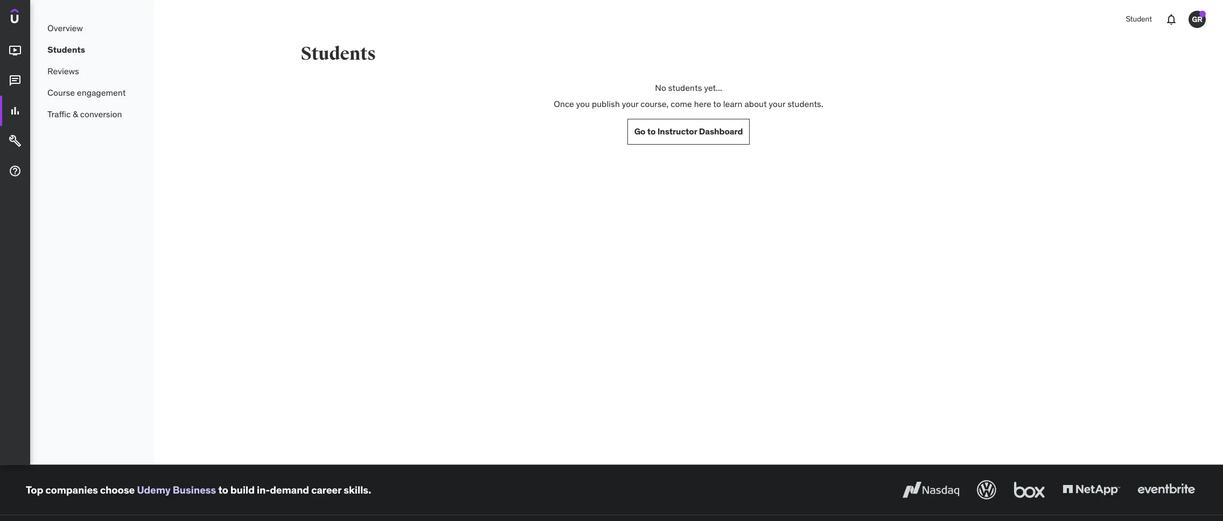 Task type: vqa. For each thing, say whether or not it's contained in the screenshot.
middle "to"
yes



Task type: describe. For each thing, give the bounding box(es) containing it.
volkswagen image
[[975, 479, 999, 503]]

engagement
[[77, 87, 126, 98]]

instructor
[[658, 126, 697, 137]]

demand
[[270, 484, 309, 497]]

companies
[[45, 484, 98, 497]]

traffic & conversion link
[[30, 103, 154, 125]]

build
[[230, 484, 255, 497]]

eventbrite image
[[1135, 479, 1197, 503]]

student
[[1126, 14, 1152, 24]]

reviews
[[47, 66, 79, 76]]

2 medium image from the top
[[9, 74, 22, 87]]

career
[[311, 484, 341, 497]]

students
[[668, 82, 702, 93]]

2 horizontal spatial to
[[713, 99, 721, 110]]

&
[[73, 109, 78, 119]]

overview link
[[30, 17, 154, 39]]

students.
[[788, 99, 823, 110]]

netapp image
[[1061, 479, 1123, 503]]

dashboard
[[699, 126, 743, 137]]

udemy image
[[11, 9, 60, 27]]

course,
[[641, 99, 669, 110]]

overview
[[47, 23, 83, 33]]

come
[[671, 99, 692, 110]]

1 horizontal spatial students
[[301, 43, 376, 65]]

business
[[173, 484, 216, 497]]

skills.
[[344, 484, 371, 497]]

course
[[47, 87, 75, 98]]



Task type: locate. For each thing, give the bounding box(es) containing it.
top companies choose udemy business to build in-demand career skills.
[[26, 484, 371, 497]]

0 horizontal spatial students
[[47, 44, 85, 55]]

4 medium image from the top
[[9, 135, 22, 148]]

gr
[[1192, 14, 1203, 24]]

0 vertical spatial to
[[713, 99, 721, 110]]

reviews link
[[30, 60, 154, 82]]

you
[[576, 99, 590, 110]]

to
[[713, 99, 721, 110], [647, 126, 656, 137], [218, 484, 228, 497]]

go to instructor dashboard
[[634, 126, 743, 137]]

gr link
[[1184, 6, 1210, 32]]

about
[[745, 99, 767, 110]]

1 medium image from the top
[[9, 44, 22, 57]]

course engagement link
[[30, 82, 154, 103]]

learn
[[723, 99, 743, 110]]

publish
[[592, 99, 620, 110]]

notifications image
[[1165, 13, 1178, 26]]

once
[[554, 99, 574, 110]]

no students yet...
[[655, 82, 722, 93]]

1 horizontal spatial to
[[647, 126, 656, 137]]

your right "about"
[[769, 99, 785, 110]]

students link
[[30, 39, 154, 60]]

you have alerts image
[[1200, 11, 1206, 17]]

udemy business link
[[137, 484, 216, 497]]

5 medium image from the top
[[9, 165, 22, 178]]

course engagement
[[47, 87, 126, 98]]

students
[[301, 43, 376, 65], [47, 44, 85, 55]]

nasdaq image
[[900, 479, 962, 503]]

yet...
[[704, 82, 722, 93]]

1 horizontal spatial your
[[769, 99, 785, 110]]

your
[[622, 99, 639, 110], [769, 99, 785, 110]]

2 your from the left
[[769, 99, 785, 110]]

udemy
[[137, 484, 170, 497]]

student link
[[1119, 6, 1159, 32]]

2 vertical spatial to
[[218, 484, 228, 497]]

conversion
[[80, 109, 122, 119]]

box image
[[1012, 479, 1048, 503]]

to right go
[[647, 126, 656, 137]]

3 medium image from the top
[[9, 105, 22, 118]]

traffic
[[47, 109, 71, 119]]

traffic & conversion
[[47, 109, 122, 119]]

to left build
[[218, 484, 228, 497]]

to right 'here'
[[713, 99, 721, 110]]

0 horizontal spatial your
[[622, 99, 639, 110]]

medium image
[[9, 44, 22, 57], [9, 74, 22, 87], [9, 105, 22, 118], [9, 135, 22, 148], [9, 165, 22, 178]]

go to instructor dashboard link
[[627, 119, 750, 145]]

in-
[[257, 484, 270, 497]]

your right publish
[[622, 99, 639, 110]]

choose
[[100, 484, 135, 497]]

here
[[694, 99, 711, 110]]

1 your from the left
[[622, 99, 639, 110]]

0 horizontal spatial to
[[218, 484, 228, 497]]

go
[[634, 126, 646, 137]]

no
[[655, 82, 666, 93]]

once you publish your course, come here to learn about your students.
[[554, 99, 823, 110]]

top
[[26, 484, 43, 497]]

1 vertical spatial to
[[647, 126, 656, 137]]



